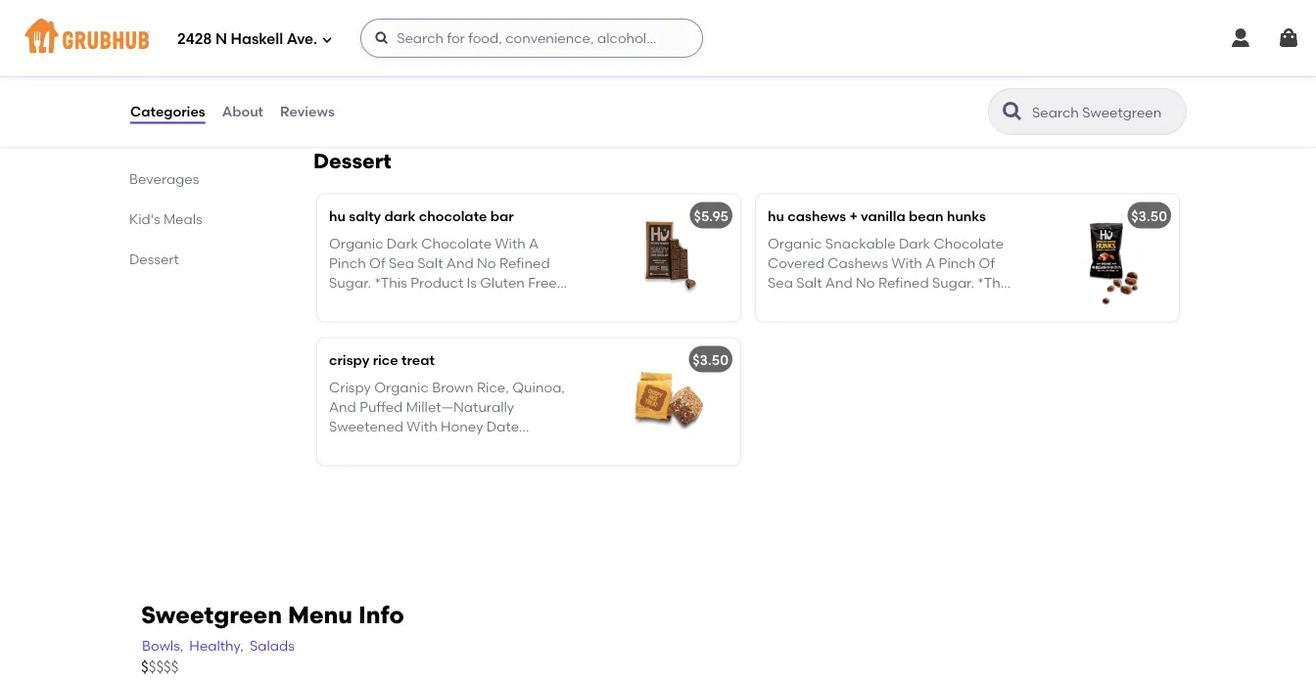 Task type: describe. For each thing, give the bounding box(es) containing it.
chicken,
[[387, 22, 445, 38]]

categories
[[130, 103, 205, 120]]

hu for hu salty dark chocolate bar
[[329, 207, 346, 224]]

1 horizontal spatial salads
[[250, 638, 295, 654]]

ave.
[[287, 30, 317, 48]]

main navigation navigation
[[0, 0, 1316, 76]]

chips
[[443, 42, 481, 58]]

warm bowls
[[129, 50, 211, 67]]

best sellers
[[129, 10, 206, 27]]

menu
[[288, 601, 353, 630]]

0 horizontal spatial svg image
[[321, 34, 333, 46]]

svg image
[[374, 30, 390, 46]]

vanilla
[[861, 207, 906, 224]]

dessert inside tab
[[129, 251, 179, 268]]

sweetgreen
[[141, 601, 282, 630]]

crispy rice treat image
[[593, 338, 740, 465]]

bowls, healthy, salads
[[142, 638, 295, 654]]

bean
[[909, 207, 944, 224]]

chocolate
[[419, 207, 487, 224]]

cucumbers,
[[449, 22, 530, 38]]

2428 n haskell ave.
[[177, 30, 317, 48]]

$$$$$
[[141, 658, 179, 676]]

bowls, button
[[141, 635, 184, 657]]

hu salty dark chocolate bar image
[[593, 194, 740, 322]]

haskell
[[231, 30, 283, 48]]

reviews
[[280, 103, 335, 120]]

healthy, button
[[188, 635, 245, 657]]

bowls,
[[142, 638, 183, 654]]

meals
[[163, 211, 202, 228]]

kid's meals tab
[[129, 209, 266, 229]]

hu salty dark chocolate bar
[[329, 207, 514, 224]]

2 horizontal spatial svg image
[[1277, 26, 1300, 50]]

hu cashews + vanilla bean hunks
[[768, 207, 986, 224]]

+
[[849, 207, 858, 224]]

beverages tab
[[129, 169, 266, 189]]

bar
[[490, 207, 514, 224]]

treat
[[402, 351, 435, 368]]

best
[[129, 10, 159, 27]]

Search for food, convenience, alcohol... search field
[[360, 19, 703, 58]]

roasted chicken, cucumbers, hummus, tortilla chips button
[[317, 0, 740, 108]]

hu cashews + vanilla bean hunks image
[[1032, 194, 1179, 322]]

1 horizontal spatial svg image
[[1229, 26, 1252, 50]]



Task type: vqa. For each thing, say whether or not it's contained in the screenshot.
Enter to the left
no



Task type: locate. For each thing, give the bounding box(es) containing it.
salads inside salads "tab"
[[129, 90, 174, 107]]

1 hu from the left
[[329, 207, 346, 224]]

bowls
[[173, 50, 211, 67]]

sides
[[129, 131, 164, 147]]

about
[[222, 103, 263, 120]]

reviews button
[[279, 76, 336, 147]]

tortilla
[[395, 42, 440, 58]]

2428
[[177, 30, 212, 48]]

roasted chicken, cucumbers, hummus, tortilla chips
[[329, 22, 530, 58]]

search icon image
[[1001, 100, 1024, 123]]

$
[[141, 658, 149, 676]]

healthy,
[[189, 638, 244, 654]]

0 horizontal spatial dessert
[[129, 251, 179, 268]]

salads button
[[249, 635, 296, 657]]

2 hu from the left
[[768, 207, 784, 224]]

1 vertical spatial dessert
[[129, 251, 179, 268]]

kid's meals
[[129, 211, 202, 228]]

salty
[[349, 207, 381, 224]]

hu left the cashews
[[768, 207, 784, 224]]

1 vertical spatial $3.50
[[693, 351, 729, 368]]

sides tab
[[129, 129, 266, 149]]

about button
[[221, 76, 264, 147]]

$3.50
[[1131, 207, 1167, 224], [693, 351, 729, 368]]

n
[[215, 30, 227, 48]]

$5.95
[[694, 207, 729, 224]]

$3.50 for hu cashews + vanilla bean hunks
[[1131, 207, 1167, 224]]

roasted
[[329, 22, 384, 38]]

1 horizontal spatial hu
[[768, 207, 784, 224]]

beverages
[[129, 171, 199, 187]]

svg image
[[1229, 26, 1252, 50], [1277, 26, 1300, 50], [321, 34, 333, 46]]

0 vertical spatial salads
[[129, 90, 174, 107]]

warm bowls tab
[[129, 48, 266, 69]]

hummus,
[[329, 42, 392, 58]]

0 horizontal spatial salads
[[129, 90, 174, 107]]

salads down sweetgreen  menu info
[[250, 638, 295, 654]]

1 horizontal spatial $3.50
[[1131, 207, 1167, 224]]

1 horizontal spatial dessert
[[313, 148, 391, 173]]

0 horizontal spatial hu
[[329, 207, 346, 224]]

cashews
[[788, 207, 846, 224]]

sweetgreen  menu info
[[141, 601, 404, 630]]

salads
[[129, 90, 174, 107], [250, 638, 295, 654]]

dessert down "kid's"
[[129, 251, 179, 268]]

salads down the warm
[[129, 90, 174, 107]]

warm
[[129, 50, 170, 67]]

dessert tab
[[129, 249, 266, 270]]

dessert up salty
[[313, 148, 391, 173]]

sellers
[[162, 10, 206, 27]]

0 vertical spatial dessert
[[313, 148, 391, 173]]

info
[[358, 601, 404, 630]]

crispy rice treat
[[329, 351, 435, 368]]

hu
[[329, 207, 346, 224], [768, 207, 784, 224]]

0 horizontal spatial $3.50
[[693, 351, 729, 368]]

kid's
[[129, 211, 160, 228]]

hu left salty
[[329, 207, 346, 224]]

1 vertical spatial salads
[[250, 638, 295, 654]]

0 vertical spatial $3.50
[[1131, 207, 1167, 224]]

crispy
[[329, 351, 369, 368]]

categories button
[[129, 76, 206, 147]]

rice
[[373, 351, 398, 368]]

hu for hu cashews + vanilla bean hunks
[[768, 207, 784, 224]]

hunks
[[947, 207, 986, 224]]

salads tab
[[129, 88, 266, 109]]

dark
[[384, 207, 416, 224]]

dessert
[[313, 148, 391, 173], [129, 251, 179, 268]]

$3.50 for crispy rice treat
[[693, 351, 729, 368]]

Search Sweetgreen  search field
[[1030, 103, 1180, 121]]

best sellers tab
[[129, 8, 266, 29]]

mini mezze image
[[593, 0, 740, 108]]



